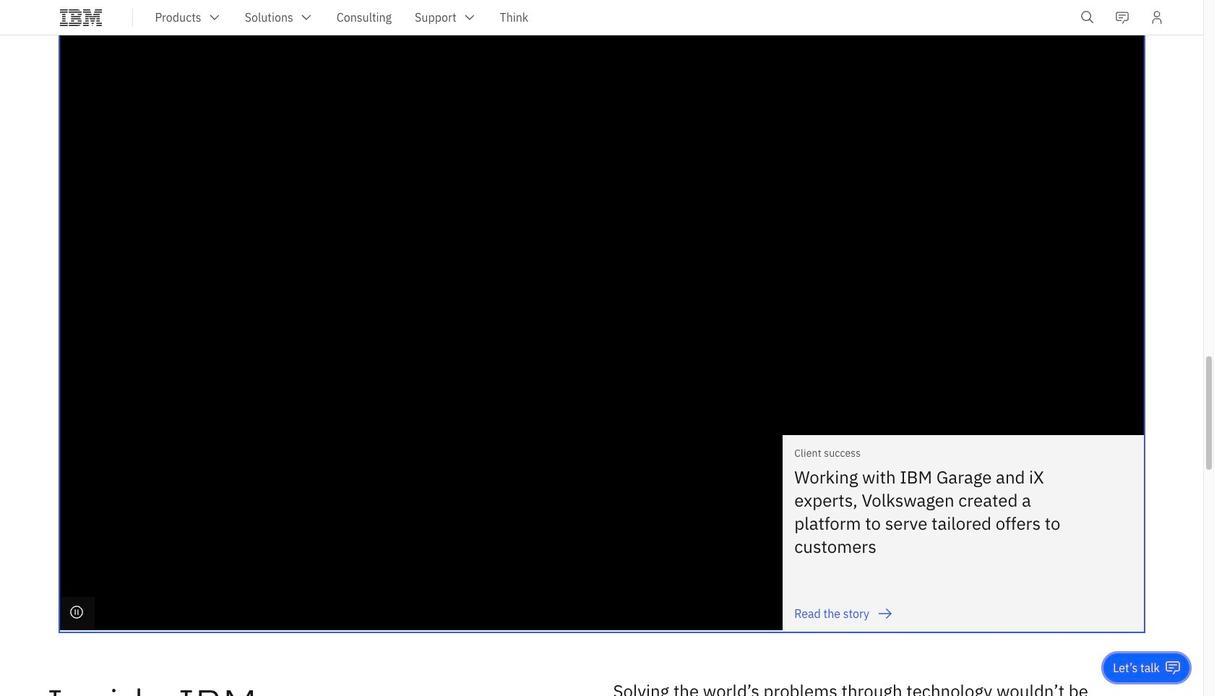 Task type: describe. For each thing, give the bounding box(es) containing it.
let's talk element
[[1113, 660, 1160, 676]]



